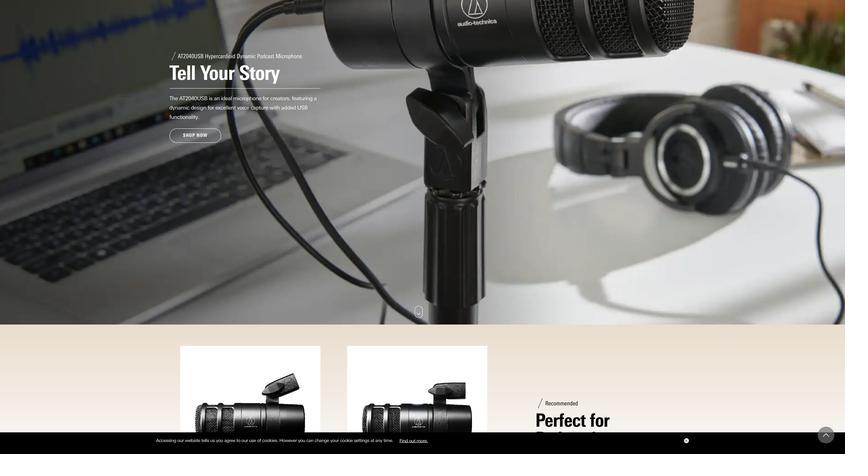 Task type: describe. For each thing, give the bounding box(es) containing it.
featuring
[[292, 95, 313, 102]]

is
[[209, 95, 213, 102]]

settings
[[354, 438, 369, 443]]

perfect
[[535, 409, 586, 432]]

at
[[371, 438, 374, 443]]

an
[[214, 95, 220, 102]]

shop
[[183, 133, 195, 138]]

a
[[314, 95, 317, 102]]

with
[[270, 105, 280, 111]]

change
[[315, 438, 329, 443]]

podcasting
[[535, 428, 614, 450]]

added
[[281, 105, 296, 111]]

find out more.
[[399, 438, 428, 443]]

us
[[210, 438, 215, 443]]

1 you from the left
[[216, 438, 223, 443]]

agree
[[224, 438, 235, 443]]

arrow up image
[[823, 432, 829, 438]]

now
[[197, 133, 208, 138]]

however
[[279, 438, 297, 443]]

at2040usb hypercardioid dynamic podcast microphones in use during podcast image
[[0, 0, 845, 325]]

creators,
[[270, 95, 291, 102]]

cookies.
[[262, 438, 278, 443]]

voice
[[237, 105, 249, 111]]

dynamic
[[169, 105, 189, 111]]

find out more. link
[[394, 436, 433, 446]]

can
[[306, 438, 313, 443]]

find
[[399, 438, 408, 443]]

out
[[409, 438, 415, 443]]

shop now button
[[169, 129, 221, 143]]



Task type: locate. For each thing, give the bounding box(es) containing it.
at2040usb image
[[352, 351, 482, 454]]

0 horizontal spatial for
[[208, 105, 214, 111]]

you left the can
[[298, 438, 305, 443]]

0 horizontal spatial you
[[216, 438, 223, 443]]

any
[[375, 438, 382, 443]]

the at2040usb is an ideal microphone for creators, featuring a dynamic design for excellent voice capture with added usb functionality.
[[169, 95, 317, 120]]

accessing
[[156, 438, 176, 443]]

of
[[257, 438, 261, 443]]

1 horizontal spatial for
[[263, 95, 269, 102]]

perfect for podcasting
[[535, 409, 614, 450]]

2 vertical spatial for
[[590, 409, 609, 432]]

design
[[191, 105, 206, 111]]

excellent
[[215, 105, 236, 111]]

shop now link
[[169, 129, 221, 143]]

to
[[236, 438, 240, 443]]

functionality.
[[169, 114, 199, 120]]

for inside perfect for podcasting
[[590, 409, 609, 432]]

capture
[[251, 105, 268, 111]]

our left website
[[177, 438, 184, 443]]

2 horizontal spatial for
[[590, 409, 609, 432]]

0 vertical spatial for
[[263, 95, 269, 102]]

ideal
[[221, 95, 232, 102]]

for
[[263, 95, 269, 102], [208, 105, 214, 111], [590, 409, 609, 432]]

at2040 hypercardioid dynamic podcast microphone image
[[185, 351, 315, 454]]

use
[[249, 438, 256, 443]]

tells
[[201, 438, 209, 443]]

usb
[[297, 105, 308, 111]]

our right to
[[241, 438, 248, 443]]

recommended
[[545, 400, 578, 407]]

microphone
[[233, 95, 261, 102]]

you
[[216, 438, 223, 443], [298, 438, 305, 443]]

our
[[177, 438, 184, 443], [241, 438, 248, 443]]

0 horizontal spatial our
[[177, 438, 184, 443]]

the
[[169, 95, 178, 102]]

at2040usb
[[179, 95, 208, 102]]

website
[[185, 438, 200, 443]]

your
[[330, 438, 339, 443]]

1 horizontal spatial you
[[298, 438, 305, 443]]

2 our from the left
[[241, 438, 248, 443]]

1 our from the left
[[177, 438, 184, 443]]

you right us
[[216, 438, 223, 443]]

shop now
[[183, 133, 208, 138]]

cross image
[[685, 440, 687, 442]]

1 vertical spatial for
[[208, 105, 214, 111]]

2 you from the left
[[298, 438, 305, 443]]

cookie
[[340, 438, 353, 443]]

accessing our website tells us you agree to our use of cookies. however you can change your cookie settings at any time.
[[156, 438, 394, 443]]

time.
[[384, 438, 393, 443]]

1 horizontal spatial our
[[241, 438, 248, 443]]

more.
[[417, 438, 428, 443]]



Task type: vqa. For each thing, say whether or not it's contained in the screenshot.
bottom the for
yes



